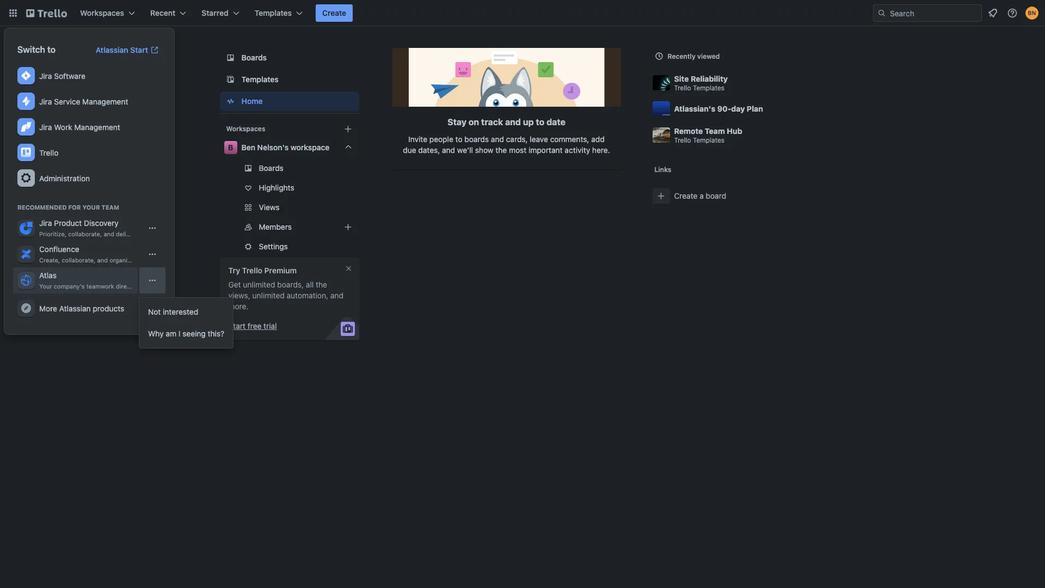 Task type: vqa. For each thing, say whether or not it's contained in the screenshot.
the bottom you
no



Task type: describe. For each thing, give the bounding box(es) containing it.
start free trial button
[[228, 321, 277, 332]]

atlassian start link
[[89, 41, 166, 59]]

management for jira work management
[[74, 122, 120, 132]]

workspace
[[291, 143, 330, 152]]

deliver
[[116, 230, 135, 237]]

discovery
[[84, 218, 119, 228]]

your
[[136, 256, 148, 264]]

board
[[706, 191, 726, 200]]

templates inside site reliability trello templates
[[693, 84, 725, 92]]

due
[[403, 145, 416, 155]]

group containing not interested
[[139, 298, 233, 348]]

recommended
[[17, 204, 67, 211]]

jira software
[[39, 71, 85, 80]]

and up show
[[491, 134, 504, 144]]

jira software link
[[13, 63, 166, 89]]

settings image
[[20, 172, 33, 185]]

i
[[179, 329, 180, 338]]

am
[[166, 329, 176, 338]]

atlas your company's teamwork directory
[[39, 271, 142, 290]]

directory
[[116, 283, 142, 290]]

start inside button
[[228, 321, 246, 331]]

b
[[228, 143, 233, 152]]

settings link
[[220, 238, 359, 255]]

ben nelson's workspace
[[241, 143, 330, 152]]

jira for jira service management
[[39, 97, 52, 106]]

work
[[54, 122, 72, 132]]

management for jira service management
[[82, 97, 128, 106]]

switch to
[[17, 45, 56, 54]]

create a workspace image
[[342, 123, 355, 136]]

ideas
[[150, 230, 165, 237]]

primary element
[[0, 0, 1046, 26]]

0 vertical spatial unlimited
[[243, 280, 275, 289]]

more.
[[228, 302, 249, 311]]

templates button
[[248, 4, 309, 22]]

create,
[[39, 256, 60, 264]]

trello inside remote team hub trello templates
[[674, 136, 691, 144]]

seeing
[[183, 329, 206, 338]]

interested
[[163, 307, 198, 316]]

and inside try trello premium get unlimited boards, all the views, unlimited automation, and more.
[[330, 291, 344, 300]]

links
[[655, 166, 672, 174]]

ben
[[241, 143, 255, 152]]

to inside invite people to boards and cards, leave comments, add due dates, and we'll show the most important activity here.
[[456, 134, 463, 144]]

not interested
[[148, 307, 198, 316]]

confluence create, collaborate, and organize your work
[[39, 244, 164, 264]]

a
[[700, 191, 704, 200]]

jira product discovery prioritize, collaborate, and deliver new ideas
[[39, 218, 165, 237]]

1 horizontal spatial workspaces
[[226, 125, 265, 133]]

and down people
[[442, 145, 455, 155]]

switch
[[17, 45, 45, 54]]

collaborate, inside the confluence create, collaborate, and organize your work
[[62, 256, 95, 264]]

track
[[481, 117, 503, 127]]

trello inside trello link
[[39, 148, 59, 157]]

switch to… image
[[8, 8, 19, 19]]

important
[[529, 145, 563, 155]]

service
[[54, 97, 80, 106]]

not
[[148, 307, 161, 316]]

and inside jira product discovery prioritize, collaborate, and deliver new ideas
[[104, 230, 114, 237]]

hub
[[727, 126, 743, 135]]

ben nelson (bennelson96) image
[[1026, 7, 1039, 20]]

0 horizontal spatial start
[[130, 45, 148, 54]]

recent button
[[144, 4, 193, 22]]

activity
[[565, 145, 590, 155]]

automation,
[[287, 291, 328, 300]]

remote team hub trello templates
[[674, 126, 743, 144]]

trello inside site reliability trello templates
[[674, 84, 691, 92]]

jira work management
[[39, 122, 120, 132]]

invite people to boards and cards, leave comments, add due dates, and we'll show the most important activity here.
[[403, 134, 610, 155]]

highlights link
[[220, 179, 359, 197]]

cards,
[[506, 134, 528, 144]]

trello inside try trello premium get unlimited boards, all the views, unlimited automation, and more.
[[242, 266, 262, 275]]

try trello premium get unlimited boards, all the views, unlimited automation, and more.
[[228, 266, 344, 311]]

collaborate, inside jira product discovery prioritize, collaborate, and deliver new ideas
[[68, 230, 102, 237]]

0 horizontal spatial to
[[47, 45, 56, 54]]

more atlassian products
[[39, 304, 124, 313]]

administration
[[39, 173, 90, 183]]

0 horizontal spatial team
[[102, 204, 119, 211]]

reliability
[[691, 74, 728, 83]]

search image
[[878, 9, 886, 17]]

atlassian's 90-day plan
[[674, 104, 763, 113]]

more atlassian products link
[[13, 296, 166, 321]]

product
[[54, 218, 82, 228]]

boards link for highlights
[[220, 160, 359, 177]]

and inside the confluence create, collaborate, and organize your work
[[97, 256, 108, 264]]

get
[[228, 280, 241, 289]]

add
[[591, 134, 605, 144]]

recent
[[150, 8, 176, 17]]

site
[[674, 74, 689, 83]]

atlas
[[39, 271, 57, 280]]

starred button
[[195, 4, 246, 22]]

most
[[509, 145, 527, 155]]

templates link
[[220, 70, 359, 89]]

create a board button
[[648, 183, 834, 209]]

new
[[137, 230, 149, 237]]

remote
[[674, 126, 703, 135]]

workspaces inside popup button
[[80, 8, 124, 17]]



Task type: locate. For each thing, give the bounding box(es) containing it.
team up discovery
[[102, 204, 119, 211]]

1 vertical spatial start
[[228, 321, 246, 331]]

nelson's
[[257, 143, 289, 152]]

templates inside remote team hub trello templates
[[693, 136, 725, 144]]

workspaces button
[[74, 4, 142, 22]]

add image
[[342, 221, 355, 234]]

1 vertical spatial to
[[536, 117, 545, 127]]

1 horizontal spatial to
[[456, 134, 463, 144]]

boards link up highlights link
[[220, 160, 359, 177]]

Search field
[[886, 5, 982, 21]]

dates,
[[418, 145, 440, 155]]

boards link for templates
[[220, 48, 359, 68]]

0 vertical spatial your
[[82, 204, 100, 211]]

templates down reliability
[[693, 84, 725, 92]]

trial
[[264, 321, 277, 331]]

1 horizontal spatial atlassian
[[96, 45, 128, 54]]

create a board
[[674, 191, 726, 200]]

viewed
[[698, 52, 720, 60]]

organize
[[110, 256, 134, 264]]

unlimited
[[243, 280, 275, 289], [252, 291, 285, 300]]

views
[[259, 203, 280, 212]]

management down jira software link
[[82, 97, 128, 106]]

create for create
[[322, 8, 346, 17]]

views link
[[220, 199, 359, 216]]

atlassian up jira software link
[[96, 45, 128, 54]]

jira inside jira service management link
[[39, 97, 52, 106]]

unlimited down boards,
[[252, 291, 285, 300]]

jira inside jira product discovery prioritize, collaborate, and deliver new ideas
[[39, 218, 52, 228]]

jira for jira software
[[39, 71, 52, 80]]

team
[[705, 126, 725, 135], [102, 204, 119, 211]]

premium
[[264, 266, 297, 275]]

start down recent popup button
[[130, 45, 148, 54]]

the right all
[[316, 280, 327, 289]]

0 vertical spatial to
[[47, 45, 56, 54]]

the inside invite people to boards and cards, leave comments, add due dates, and we'll show the most important activity here.
[[496, 145, 507, 155]]

settings
[[259, 242, 288, 251]]

create button
[[316, 4, 353, 22]]

team left hub
[[705, 126, 725, 135]]

recently viewed
[[668, 52, 720, 60]]

template board image
[[224, 73, 237, 86]]

start
[[130, 45, 148, 54], [228, 321, 246, 331]]

1 vertical spatial atlassian
[[59, 304, 91, 313]]

team inside remote team hub trello templates
[[705, 126, 725, 135]]

1 horizontal spatial start
[[228, 321, 246, 331]]

templates right starred dropdown button
[[255, 8, 292, 17]]

day
[[732, 104, 745, 113]]

back to home image
[[26, 4, 67, 22]]

open information menu image
[[1007, 8, 1018, 19]]

jira work management link
[[13, 114, 166, 140]]

we'll
[[457, 145, 473, 155]]

your right for at the top of the page
[[82, 204, 100, 211]]

0 vertical spatial boards
[[241, 53, 267, 62]]

templates up home
[[241, 75, 279, 84]]

boards for templates
[[241, 53, 267, 62]]

1 horizontal spatial create
[[674, 191, 698, 200]]

jira service management link
[[13, 89, 166, 114]]

atlassian
[[96, 45, 128, 54], [59, 304, 91, 313]]

the
[[496, 145, 507, 155], [316, 280, 327, 289]]

and left the up at the right top of page
[[505, 117, 521, 127]]

the left most at the top
[[496, 145, 507, 155]]

0 vertical spatial create
[[322, 8, 346, 17]]

0 vertical spatial workspaces
[[80, 8, 124, 17]]

1 vertical spatial management
[[74, 122, 120, 132]]

2 jira from the top
[[39, 97, 52, 106]]

2 boards link from the top
[[220, 160, 359, 177]]

1 jira from the top
[[39, 71, 52, 80]]

1 vertical spatial the
[[316, 280, 327, 289]]

why am i seeing this? button
[[139, 323, 233, 345]]

on
[[469, 117, 479, 127]]

why
[[148, 329, 164, 338]]

0 vertical spatial start
[[130, 45, 148, 54]]

boards,
[[277, 280, 304, 289]]

templates
[[255, 8, 292, 17], [241, 75, 279, 84], [693, 84, 725, 92], [693, 136, 725, 144]]

leave
[[530, 134, 548, 144]]

1 vertical spatial create
[[674, 191, 698, 200]]

create for create a board
[[674, 191, 698, 200]]

management down jira service management link
[[74, 122, 120, 132]]

workspaces up the atlassian start
[[80, 8, 124, 17]]

jira left service
[[39, 97, 52, 106]]

workspaces
[[80, 8, 124, 17], [226, 125, 265, 133]]

boards right board icon
[[241, 53, 267, 62]]

0 horizontal spatial create
[[322, 8, 346, 17]]

collaborate,
[[68, 230, 102, 237], [62, 256, 95, 264]]

board image
[[224, 51, 237, 64]]

and left organize
[[97, 256, 108, 264]]

1 boards link from the top
[[220, 48, 359, 68]]

to right 'switch'
[[47, 45, 56, 54]]

jira left software
[[39, 71, 52, 80]]

to right the up at the right top of page
[[536, 117, 545, 127]]

confluence options menu image
[[148, 250, 157, 259]]

and down discovery
[[104, 230, 114, 237]]

and
[[505, 117, 521, 127], [491, 134, 504, 144], [442, 145, 455, 155], [104, 230, 114, 237], [97, 256, 108, 264], [330, 291, 344, 300]]

1 horizontal spatial the
[[496, 145, 507, 155]]

try
[[228, 266, 240, 275]]

to
[[47, 45, 56, 54], [536, 117, 545, 127], [456, 134, 463, 144]]

starred
[[202, 8, 229, 17]]

0 horizontal spatial your
[[39, 283, 52, 290]]

administration link
[[13, 166, 166, 191]]

1 horizontal spatial team
[[705, 126, 725, 135]]

1 horizontal spatial your
[[82, 204, 100, 211]]

views,
[[228, 291, 250, 300]]

templates down remote
[[693, 136, 725, 144]]

jira inside jira work management link
[[39, 122, 52, 132]]

software
[[54, 71, 85, 80]]

why am i seeing this?
[[148, 329, 224, 338]]

home image
[[224, 95, 237, 108]]

0 horizontal spatial atlassian
[[59, 304, 91, 313]]

4 jira from the top
[[39, 218, 52, 228]]

show
[[475, 145, 494, 155]]

people
[[430, 134, 454, 144]]

2 vertical spatial to
[[456, 134, 463, 144]]

90-
[[718, 104, 732, 113]]

for
[[68, 204, 81, 211]]

atlassian start
[[96, 45, 148, 54]]

recommended for your team
[[17, 204, 119, 211]]

unlimited up views,
[[243, 280, 275, 289]]

free
[[248, 321, 262, 331]]

recently
[[668, 52, 696, 60]]

1 vertical spatial your
[[39, 283, 52, 290]]

trello down work in the left of the page
[[39, 148, 59, 157]]

0 horizontal spatial workspaces
[[80, 8, 124, 17]]

comments,
[[550, 134, 589, 144]]

collaborate, down "confluence"
[[62, 256, 95, 264]]

all
[[306, 280, 314, 289]]

1 vertical spatial unlimited
[[252, 291, 285, 300]]

0 notifications image
[[987, 7, 1000, 20]]

start left free
[[228, 321, 246, 331]]

collaborate, down discovery
[[68, 230, 102, 237]]

here.
[[592, 145, 610, 155]]

0 vertical spatial team
[[705, 126, 725, 135]]

1 vertical spatial boards
[[259, 163, 284, 173]]

more
[[39, 304, 57, 313]]

to up we'll
[[456, 134, 463, 144]]

site reliability trello templates
[[674, 74, 728, 92]]

teamwork
[[86, 283, 114, 290]]

atlassian's
[[674, 104, 716, 113]]

boards for highlights
[[259, 163, 284, 173]]

1 vertical spatial collaborate,
[[62, 256, 95, 264]]

jira up prioritize,
[[39, 218, 52, 228]]

your down atlas
[[39, 283, 52, 290]]

trello right try at top
[[242, 266, 262, 275]]

not interested button
[[139, 301, 233, 323]]

invite
[[409, 134, 427, 144]]

members link
[[220, 218, 359, 236]]

trello link
[[13, 140, 166, 166]]

0 vertical spatial management
[[82, 97, 128, 106]]

jira left work in the left of the page
[[39, 122, 52, 132]]

0 vertical spatial collaborate,
[[68, 230, 102, 237]]

3 jira from the top
[[39, 122, 52, 132]]

0 vertical spatial boards link
[[220, 48, 359, 68]]

0 vertical spatial the
[[496, 145, 507, 155]]

start free trial
[[228, 321, 277, 331]]

plan
[[747, 104, 763, 113]]

stay on track and up to date
[[448, 117, 566, 127]]

confluence
[[39, 244, 79, 254]]

atlassian down company's at top
[[59, 304, 91, 313]]

jira inside jira software link
[[39, 71, 52, 80]]

trello down remote
[[674, 136, 691, 144]]

templates inside popup button
[[255, 8, 292, 17]]

jira product discovery options menu image
[[148, 224, 157, 233]]

the inside try trello premium get unlimited boards, all the views, unlimited automation, and more.
[[316, 280, 327, 289]]

date
[[547, 117, 566, 127]]

this?
[[208, 329, 224, 338]]

0 vertical spatial atlassian
[[96, 45, 128, 54]]

1 vertical spatial team
[[102, 204, 119, 211]]

up
[[523, 117, 534, 127]]

home
[[241, 96, 263, 106]]

members
[[259, 222, 292, 231]]

1 vertical spatial boards link
[[220, 160, 359, 177]]

products
[[93, 304, 124, 313]]

boards link up templates link
[[220, 48, 359, 68]]

1 vertical spatial workspaces
[[226, 125, 265, 133]]

2 horizontal spatial to
[[536, 117, 545, 127]]

workspaces up ben
[[226, 125, 265, 133]]

atlas options menu image
[[148, 276, 157, 285]]

boards up highlights
[[259, 163, 284, 173]]

0 horizontal spatial the
[[316, 280, 327, 289]]

your inside atlas your company's teamwork directory
[[39, 283, 52, 290]]

trello down site
[[674, 84, 691, 92]]

jira for jira work management
[[39, 122, 52, 132]]

and right automation,
[[330, 291, 344, 300]]

create inside primary element
[[322, 8, 346, 17]]

boards
[[465, 134, 489, 144]]

prioritize,
[[39, 230, 66, 237]]

group
[[139, 298, 233, 348]]



